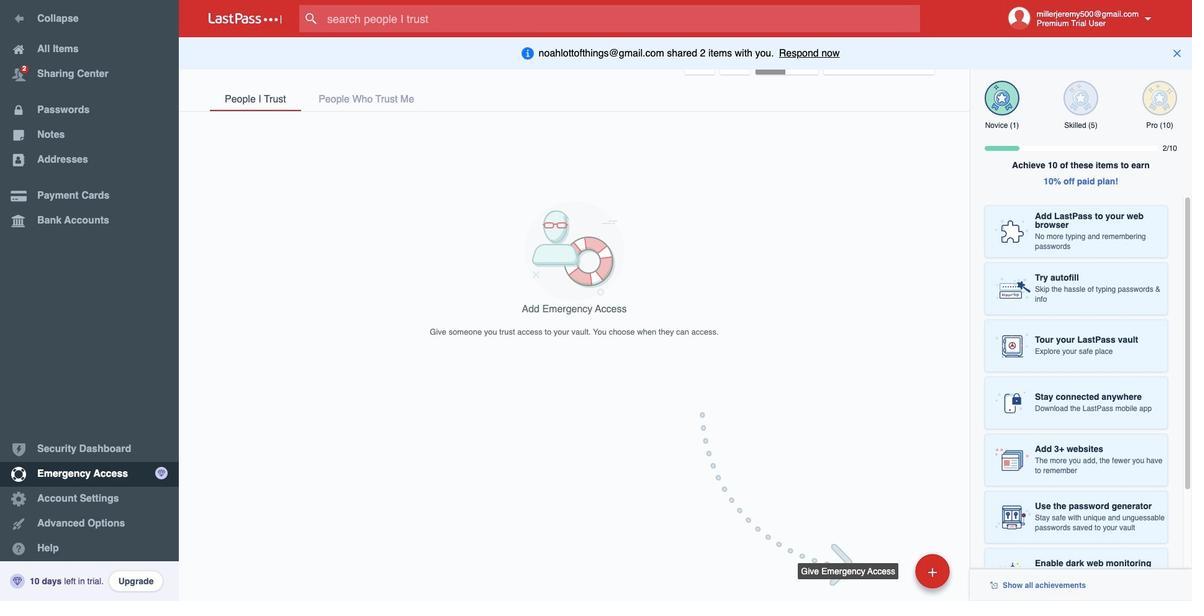 Task type: vqa. For each thing, say whether or not it's contained in the screenshot.
Search search field
yes



Task type: locate. For each thing, give the bounding box(es) containing it.
new item navigation
[[700, 413, 970, 601]]

search people I trust text field
[[299, 5, 945, 32]]

main navigation navigation
[[0, 0, 179, 601]]



Task type: describe. For each thing, give the bounding box(es) containing it.
Search search field
[[299, 5, 945, 32]]

vault options navigation
[[179, 37, 970, 75]]

lastpass image
[[209, 13, 282, 24]]



